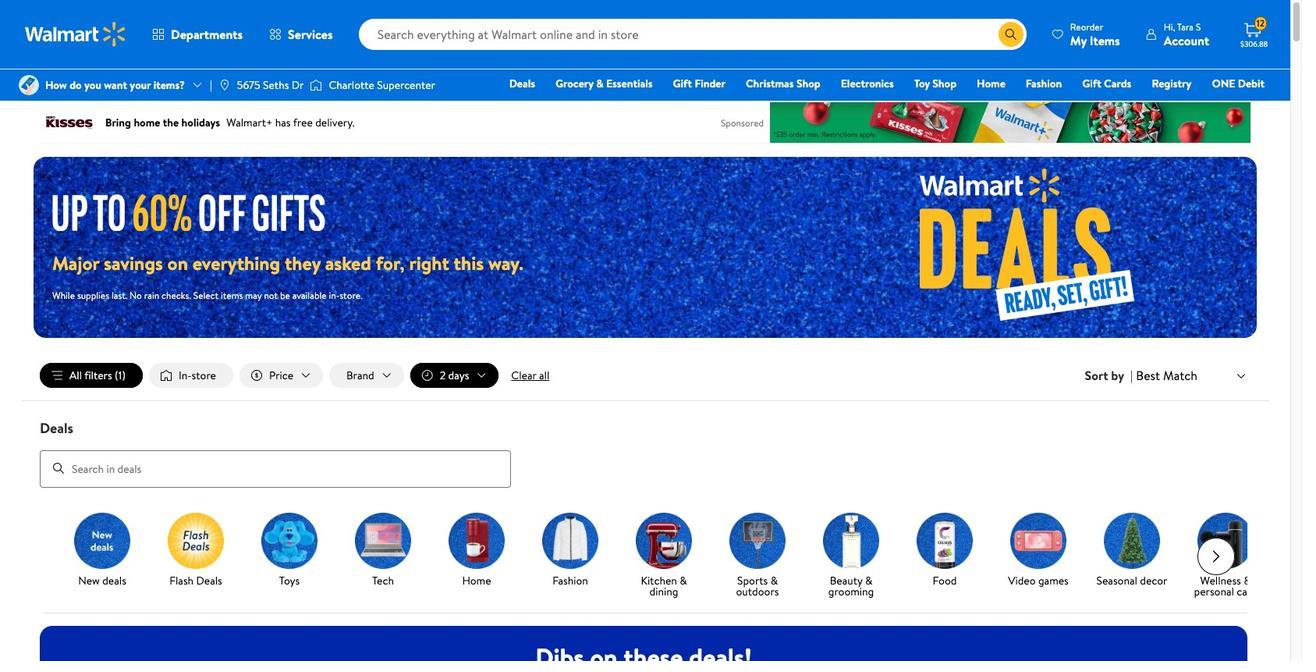 Task type: locate. For each thing, give the bounding box(es) containing it.
may
[[245, 289, 262, 302]]

gift for gift finder
[[673, 76, 692, 91]]

charlotte
[[329, 77, 375, 93]]

sports & outdoors link
[[717, 513, 799, 600]]

& for personal
[[1244, 573, 1252, 588]]

in-
[[329, 289, 340, 302]]

shop fashion. image
[[543, 513, 599, 569]]

& for dining
[[680, 573, 687, 588]]

right
[[409, 250, 450, 276]]

outdoors
[[737, 584, 779, 599]]

1 horizontal spatial fashion link
[[1019, 75, 1070, 92]]

5675 seths dr
[[237, 77, 304, 93]]

1 shop from the left
[[797, 76, 821, 91]]

& right grocery
[[597, 76, 604, 91]]

0 horizontal spatial  image
[[218, 79, 231, 91]]

 image
[[310, 77, 323, 93], [218, 79, 231, 91]]

0 vertical spatial home
[[977, 76, 1006, 91]]

registry link
[[1145, 75, 1199, 92]]

0 horizontal spatial shop
[[797, 76, 821, 91]]

0 horizontal spatial gift
[[673, 76, 692, 91]]

& inside wellness & personal care
[[1244, 573, 1252, 588]]

deals up search icon
[[40, 418, 73, 438]]

& for outdoors
[[771, 573, 778, 588]]

2 horizontal spatial deals
[[509, 76, 536, 91]]

 image
[[19, 75, 39, 95]]

shop right the christmas
[[797, 76, 821, 91]]

deals link
[[502, 75, 543, 92]]

fashion down shop fashion. image on the left bottom
[[553, 573, 588, 588]]

deals inside flash deals link
[[196, 573, 222, 588]]

s
[[1197, 20, 1202, 33]]

deals left grocery
[[509, 76, 536, 91]]

in-
[[179, 368, 192, 383]]

checks.
[[162, 289, 191, 302]]

& right wellness
[[1244, 573, 1252, 588]]

while supplies last. no rain checks. select items may not be available in-store.
[[52, 289, 363, 302]]

0 vertical spatial |
[[210, 77, 212, 93]]

want
[[104, 77, 127, 93]]

be
[[280, 289, 290, 302]]

& for grooming
[[866, 573, 873, 588]]

1 horizontal spatial deals
[[196, 573, 222, 588]]

they
[[285, 250, 321, 276]]

home
[[977, 76, 1006, 91], [462, 573, 491, 588]]

sports
[[738, 573, 768, 588]]

all
[[539, 368, 550, 383]]

& inside kitchen & dining
[[680, 573, 687, 588]]

shop
[[797, 76, 821, 91], [933, 76, 957, 91]]

tech link
[[343, 513, 424, 589]]

savings
[[104, 250, 163, 276]]

food link
[[905, 513, 986, 589]]

1 horizontal spatial shop
[[933, 76, 957, 91]]

1 horizontal spatial walmart black friday deals for days image
[[812, 157, 1258, 338]]

deals inside search box
[[40, 418, 73, 438]]

1 vertical spatial home link
[[436, 513, 518, 589]]

shop for christmas shop
[[797, 76, 821, 91]]

grocery & essentials link
[[549, 75, 660, 92]]

gift cards
[[1083, 76, 1132, 91]]

0 horizontal spatial walmart black friday deals for days image
[[52, 192, 340, 231]]

walmart image
[[25, 22, 126, 47]]

gift cards link
[[1076, 75, 1139, 92]]

1 vertical spatial |
[[1131, 367, 1134, 384]]

Search in deals search field
[[40, 450, 511, 488]]

& right dining
[[680, 573, 687, 588]]

one
[[1213, 76, 1236, 91]]

fashion
[[1026, 76, 1063, 91], [553, 573, 588, 588]]

deals right flash
[[196, 573, 222, 588]]

1 gift from the left
[[673, 76, 692, 91]]

0 horizontal spatial fashion
[[553, 573, 588, 588]]

services button
[[256, 16, 346, 53]]

1 vertical spatial fashion link
[[530, 513, 611, 589]]

| inside the sort and filter section element
[[1131, 367, 1134, 384]]

1 horizontal spatial |
[[1131, 367, 1134, 384]]

1 vertical spatial fashion
[[553, 573, 588, 588]]

care
[[1238, 584, 1258, 599]]

select
[[193, 289, 219, 302]]

1 horizontal spatial home
[[977, 76, 1006, 91]]

items
[[1090, 32, 1121, 49]]

christmas shop
[[746, 76, 821, 91]]

cards
[[1105, 76, 1132, 91]]

& inside grocery & essentials link
[[597, 76, 604, 91]]

shop kitchen and dining. image
[[636, 513, 692, 569]]

sponsored
[[721, 116, 764, 129]]

for,
[[376, 250, 405, 276]]

2 shop from the left
[[933, 76, 957, 91]]

12
[[1257, 17, 1266, 30]]

gift left the finder at top right
[[673, 76, 692, 91]]

2 vertical spatial deals
[[196, 573, 222, 588]]

2 gift from the left
[[1083, 76, 1102, 91]]

not
[[264, 289, 278, 302]]

all filters (1) button
[[40, 363, 143, 388]]

hi, tara s account
[[1164, 20, 1210, 49]]

tech
[[372, 573, 394, 588]]

fashion link
[[1019, 75, 1070, 92], [530, 513, 611, 589]]

food
[[933, 573, 957, 588]]

 image right dr
[[310, 77, 323, 93]]

games
[[1039, 573, 1069, 588]]

1 horizontal spatial home link
[[970, 75, 1013, 92]]

| right by
[[1131, 367, 1134, 384]]

5675
[[237, 77, 260, 93]]

filters
[[84, 368, 112, 383]]

1 horizontal spatial fashion
[[1026, 76, 1063, 91]]

items?
[[154, 77, 185, 93]]

1 vertical spatial home
[[462, 573, 491, 588]]

0 horizontal spatial home
[[462, 573, 491, 588]]

shop for toy shop
[[933, 76, 957, 91]]

0 vertical spatial fashion link
[[1019, 75, 1070, 92]]

home down search icon
[[977, 76, 1006, 91]]

walmart black friday deals for days image
[[812, 157, 1258, 338], [52, 192, 340, 231]]

new deals
[[78, 573, 126, 588]]

clear
[[512, 368, 537, 383]]

& right 'beauty'
[[866, 573, 873, 588]]

gift
[[673, 76, 692, 91], [1083, 76, 1102, 91]]

0 horizontal spatial home link
[[436, 513, 518, 589]]

0 vertical spatial deals
[[509, 76, 536, 91]]

do
[[70, 77, 82, 93]]

& inside beauty & grooming
[[866, 573, 873, 588]]

toy shop link
[[908, 75, 964, 92]]

new
[[78, 573, 100, 588]]

on
[[168, 250, 188, 276]]

last.
[[112, 289, 127, 302]]

gift left cards at the top right of page
[[1083, 76, 1102, 91]]

|
[[210, 77, 212, 93], [1131, 367, 1134, 384]]

1 horizontal spatial  image
[[310, 77, 323, 93]]

1 vertical spatial deals
[[40, 418, 73, 438]]

0 horizontal spatial deals
[[40, 418, 73, 438]]

wellness & personal care
[[1195, 573, 1258, 599]]

& inside the sports & outdoors
[[771, 573, 778, 588]]

fashion left gift cards link
[[1026, 76, 1063, 91]]

seasonal
[[1097, 573, 1138, 588]]

search icon image
[[1005, 28, 1018, 41]]

shop right toy
[[933, 76, 957, 91]]

best match button
[[1134, 365, 1251, 386]]

0 vertical spatial home link
[[970, 75, 1013, 92]]

search image
[[52, 462, 65, 475]]

shop sports and outdoors. image
[[730, 513, 786, 569]]

brand
[[347, 368, 375, 383]]

home link
[[970, 75, 1013, 92], [436, 513, 518, 589]]

& right the sports
[[771, 573, 778, 588]]

shop beauty and grooming. image
[[824, 513, 880, 569]]

| left 5675
[[210, 77, 212, 93]]

1 horizontal spatial gift
[[1083, 76, 1102, 91]]

home down home image
[[462, 573, 491, 588]]

 image left 5675
[[218, 79, 231, 91]]

Deals search field
[[21, 418, 1270, 488]]

next slide for chipmodulewithimages list image
[[1198, 538, 1236, 575]]

hi,
[[1164, 20, 1176, 33]]

deals inside deals link
[[509, 76, 536, 91]]

0 vertical spatial fashion
[[1026, 76, 1063, 91]]



Task type: describe. For each thing, give the bounding box(es) containing it.
toys link
[[249, 513, 330, 589]]

Search search field
[[359, 19, 1027, 50]]

supercenter
[[377, 77, 436, 93]]

how
[[45, 77, 67, 93]]

shop video games. image
[[1011, 513, 1067, 569]]

debit
[[1239, 76, 1265, 91]]

finder
[[695, 76, 726, 91]]

available
[[292, 289, 327, 302]]

toy shop
[[915, 76, 957, 91]]

flash deals link
[[155, 513, 237, 589]]

0 horizontal spatial |
[[210, 77, 212, 93]]

departments button
[[139, 16, 256, 53]]

dining
[[650, 584, 679, 599]]

new deals image
[[74, 513, 130, 569]]

grocery
[[556, 76, 594, 91]]

shop food. image
[[917, 513, 973, 569]]

registry
[[1152, 76, 1192, 91]]

$306.88
[[1241, 38, 1269, 49]]

toys
[[279, 573, 300, 588]]

essentials
[[607, 76, 653, 91]]

beauty & grooming
[[829, 573, 874, 599]]

 image for 5675 seths dr
[[218, 79, 231, 91]]

kitchen
[[641, 573, 677, 588]]

deals
[[102, 573, 126, 588]]

reorder my items
[[1071, 20, 1121, 49]]

best
[[1137, 367, 1161, 384]]

services
[[288, 26, 333, 43]]

seths
[[263, 77, 289, 93]]

sort
[[1086, 367, 1109, 384]]

flash deals
[[170, 573, 222, 588]]

way.
[[489, 250, 524, 276]]

shop toys. image
[[262, 513, 318, 569]]

all
[[69, 368, 82, 383]]

shop wellness and self-care. image
[[1198, 513, 1254, 569]]

kitchen & dining
[[641, 573, 687, 599]]

gift finder link
[[666, 75, 733, 92]]

store.
[[340, 289, 363, 302]]

sort and filter section element
[[21, 350, 1270, 401]]

clear all button
[[505, 363, 556, 388]]

gift for gift cards
[[1083, 76, 1102, 91]]

dr
[[292, 77, 304, 93]]

one debit link
[[1206, 75, 1272, 92]]

major
[[52, 250, 99, 276]]

while
[[52, 289, 75, 302]]

charlotte supercenter
[[329, 77, 436, 93]]

price
[[269, 368, 294, 383]]

2 days
[[440, 368, 469, 383]]

decor
[[1141, 573, 1168, 588]]

account
[[1164, 32, 1210, 49]]

video
[[1009, 573, 1036, 588]]

in-store button
[[149, 363, 233, 388]]

grooming
[[829, 584, 874, 599]]

personal
[[1195, 584, 1235, 599]]

in-store
[[179, 368, 216, 383]]

how do you want your items?
[[45, 77, 185, 93]]

christmas
[[746, 76, 794, 91]]

reorder
[[1071, 20, 1104, 33]]

items
[[221, 289, 243, 302]]

& for essentials
[[597, 76, 604, 91]]

match
[[1164, 367, 1198, 384]]

one debit walmart+
[[1213, 76, 1265, 113]]

seasonal decor link
[[1092, 513, 1173, 589]]

days
[[449, 368, 469, 383]]

 image for charlotte supercenter
[[310, 77, 323, 93]]

no
[[130, 289, 142, 302]]

your
[[130, 77, 151, 93]]

kitchen & dining link
[[624, 513, 705, 600]]

walmart+
[[1219, 98, 1265, 113]]

2
[[440, 368, 446, 383]]

2 days button
[[410, 363, 499, 388]]

store
[[192, 368, 216, 383]]

grocery & essentials
[[556, 76, 653, 91]]

0 horizontal spatial fashion link
[[530, 513, 611, 589]]

clear all
[[512, 368, 550, 383]]

shop holiday decor. image
[[1105, 513, 1161, 569]]

sports & outdoors
[[737, 573, 779, 599]]

shop tech. image
[[355, 513, 411, 569]]

home image
[[449, 513, 505, 569]]

major savings on everything they asked for, right this way.
[[52, 250, 524, 276]]

electronics
[[841, 76, 894, 91]]

all filters (1)
[[69, 368, 126, 383]]

asked
[[325, 250, 372, 276]]

by
[[1112, 367, 1125, 384]]

departments
[[171, 26, 243, 43]]

sort by |
[[1086, 367, 1134, 384]]

christmas shop link
[[739, 75, 828, 92]]

everything
[[193, 250, 280, 276]]

seasonal decor
[[1097, 573, 1168, 588]]

best match
[[1137, 367, 1198, 384]]

Walmart Site-Wide search field
[[359, 19, 1027, 50]]

you
[[84, 77, 101, 93]]

wellness & personal care link
[[1186, 513, 1267, 600]]

video games
[[1009, 573, 1069, 588]]

flash deals image
[[168, 513, 224, 569]]



Task type: vqa. For each thing, say whether or not it's contained in the screenshot.
2 days 'dropdown button'
yes



